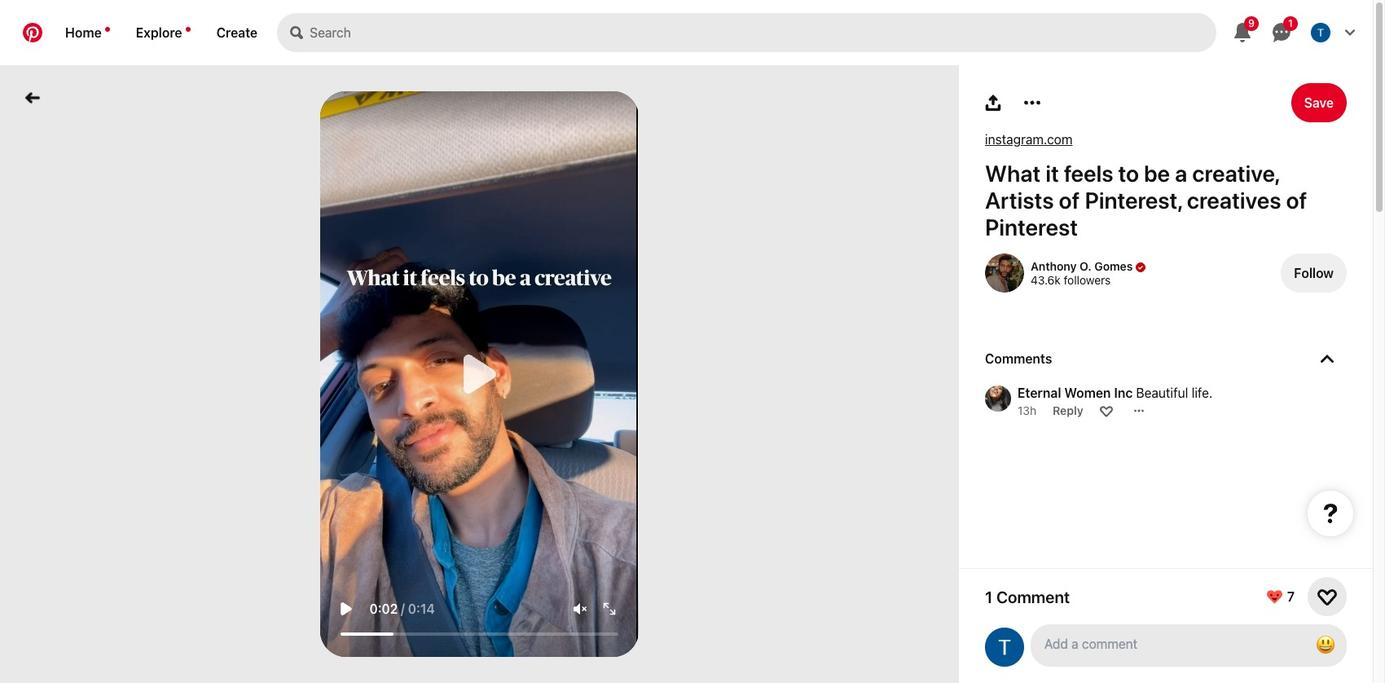 Task type: vqa. For each thing, say whether or not it's contained in the screenshot.
the Farm
no



Task type: locate. For each thing, give the bounding box(es) containing it.
to
[[1119, 160, 1140, 187]]

1 button
[[1263, 13, 1302, 52]]

😃 button
[[1031, 624, 1348, 667], [1310, 629, 1343, 662]]

eternal women inc image
[[986, 386, 1012, 412]]

create link
[[203, 13, 271, 52]]

create
[[216, 25, 258, 40]]

1 horizontal spatial 1
[[1289, 17, 1294, 29]]

of right "creatives"
[[1287, 187, 1308, 214]]

explore
[[136, 25, 182, 40]]

anthony o. gomes avatar link image
[[986, 254, 1025, 293]]

creatives
[[1188, 187, 1282, 214]]

anthony
[[1031, 259, 1077, 273]]

0 horizontal spatial of
[[1060, 187, 1081, 214]]

😃
[[1317, 633, 1336, 656]]

eternal women inc link
[[1018, 386, 1133, 400]]

home link
[[52, 13, 123, 52]]

domain verification icon image
[[1136, 262, 1146, 272]]

tarashultz49 image
[[986, 628, 1025, 667]]

inc
[[1115, 386, 1133, 400]]

1 left comment
[[986, 587, 993, 606]]

13h
[[1018, 404, 1037, 417]]

1
[[1289, 17, 1294, 29], [986, 587, 993, 606]]

0 vertical spatial 1
[[1289, 17, 1294, 29]]

comments button
[[986, 351, 1348, 366]]

of right artists
[[1060, 187, 1081, 214]]

9 button
[[1224, 13, 1263, 52]]

search icon image
[[290, 26, 303, 39]]

notifications image
[[105, 27, 110, 32]]

tara schultz image
[[1312, 23, 1331, 42]]

Search text field
[[310, 13, 1217, 52]]

it
[[1046, 160, 1060, 187]]

0 horizontal spatial 1
[[986, 587, 993, 606]]

0:02 / 0:14
[[370, 601, 435, 616]]

instagram.com
[[986, 132, 1073, 147]]

anthony o.
[[1031, 259, 1092, 273]]

1 horizontal spatial of
[[1287, 187, 1308, 214]]

react image
[[1100, 404, 1113, 417]]

1 comment
[[986, 587, 1070, 606]]

o.
[[1080, 259, 1092, 273]]

7
[[1288, 589, 1295, 604]]

1 vertical spatial 1
[[986, 587, 993, 606]]

followers
[[1064, 273, 1111, 287]]

life.
[[1192, 386, 1213, 400]]

1 inside button
[[1289, 17, 1294, 29]]

be
[[1145, 160, 1171, 187]]

of
[[1060, 187, 1081, 214], [1287, 187, 1308, 214]]

1 left tara schultz image
[[1289, 17, 1294, 29]]

women
[[1065, 386, 1111, 400]]

creative,
[[1193, 160, 1280, 187]]

unmute image
[[574, 602, 587, 615]]

1 for 1 comment
[[986, 587, 993, 606]]

play image
[[340, 602, 353, 615]]

what it feels to be a creative, artists of pinterest, creatives of pinterest link
[[986, 160, 1348, 240]]



Task type: describe. For each thing, give the bounding box(es) containing it.
comments
[[986, 351, 1053, 366]]

expand icon image
[[1321, 352, 1335, 365]]

43.6k followers
[[1031, 273, 1111, 287]]

eternal
[[1018, 386, 1062, 400]]

instagram.com link
[[986, 132, 1073, 147]]

1 of from the left
[[1060, 187, 1081, 214]]

notifications image
[[186, 27, 190, 32]]

follow button
[[1282, 254, 1348, 293]]

beautiful
[[1137, 386, 1189, 400]]

/
[[401, 601, 405, 616]]

1 for 1
[[1289, 17, 1294, 29]]

comment
[[997, 587, 1070, 606]]

save
[[1305, 95, 1335, 110]]

9
[[1249, 17, 1255, 29]]

pinterest,
[[1085, 187, 1183, 214]]

maximize image
[[603, 602, 617, 615]]

what
[[986, 160, 1041, 187]]

0:02
[[370, 601, 398, 616]]

pinterest
[[986, 214, 1079, 240]]

reply button
[[1053, 404, 1084, 417]]

0:14
[[408, 601, 435, 616]]

artists
[[986, 187, 1055, 214]]

feels
[[1065, 160, 1114, 187]]

Add a comment field
[[1046, 637, 1297, 651]]

explore link
[[123, 13, 203, 52]]

reply
[[1053, 404, 1084, 417]]

a
[[1176, 160, 1188, 187]]

follow
[[1295, 266, 1335, 280]]

43.6k
[[1031, 273, 1061, 287]]

2 of from the left
[[1287, 187, 1308, 214]]

eternal women inc beautiful life.
[[1018, 386, 1213, 400]]

gomes
[[1092, 259, 1133, 273]]

save button
[[1292, 83, 1348, 122]]

reaction image
[[1318, 587, 1338, 607]]

what it feels to be a creative, artists of pinterest, creatives of pinterest
[[986, 160, 1308, 240]]

home
[[65, 25, 102, 40]]



